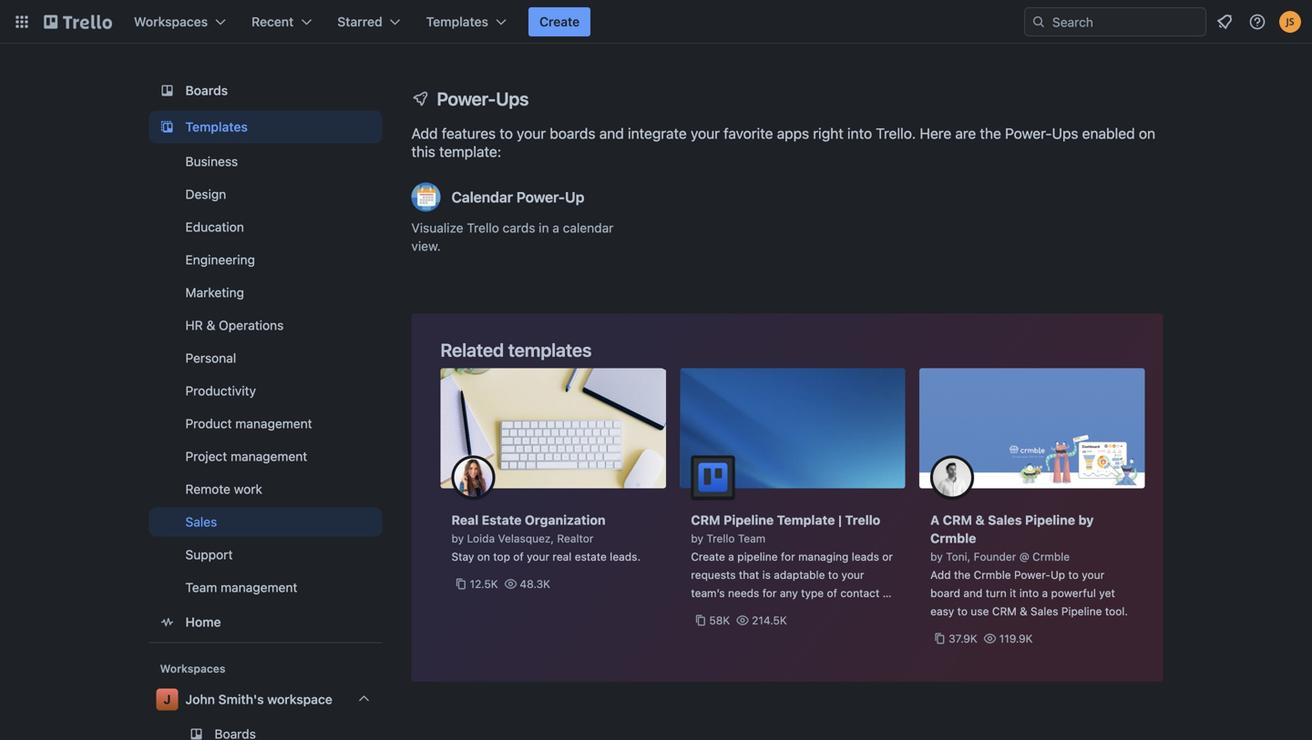 Task type: vqa. For each thing, say whether or not it's contained in the screenshot.
Click to unstar this board. It will be removed from your starred list. image
no



Task type: describe. For each thing, give the bounding box(es) containing it.
1 vertical spatial workspaces
[[160, 663, 226, 676]]

team inside "crm pipeline template | trello by trello team create a pipeline for managing leads or requests that is adaptable to your team's needs for any type of contact or customer relationship management."
[[738, 533, 766, 545]]

marketing link
[[149, 278, 382, 307]]

up inside a crm & sales pipeline by crmble by toni, founder @ crmble add the crmble power-up to your board and turn it into a powerful yet easy to use crm & sales pipeline tool.
[[1051, 569, 1065, 582]]

turn
[[986, 587, 1007, 600]]

power- inside add features to your boards and integrate your favorite apps right into trello. here are the power-ups enabled on this template:
[[1005, 125, 1052, 142]]

business link
[[149, 147, 382, 176]]

2 or from the top
[[883, 587, 893, 600]]

Search field
[[1046, 8, 1206, 36]]

trello.
[[876, 125, 916, 142]]

are
[[955, 125, 976, 142]]

trello inside visualize trello cards in a calendar view.
[[467, 221, 499, 236]]

2 horizontal spatial &
[[1020, 606, 1028, 618]]

hr & operations
[[185, 318, 284, 333]]

is
[[762, 569, 771, 582]]

by inside "crm pipeline template | trello by trello team create a pipeline for managing leads or requests that is adaptable to your team's needs for any type of contact or customer relationship management."
[[691, 533, 703, 545]]

on inside real estate organization by loida velasquez, realtor stay on top of your real estate leads.
[[477, 551, 490, 564]]

0 horizontal spatial for
[[762, 587, 777, 600]]

productivity link
[[149, 377, 382, 406]]

37.9k
[[949, 633, 978, 646]]

enabled
[[1082, 125, 1135, 142]]

a inside a crm & sales pipeline by crmble by toni, founder @ crmble add the crmble power-up to your board and turn it into a powerful yet easy to use crm & sales pipeline tool.
[[1042, 587, 1048, 600]]

organization
[[525, 513, 606, 528]]

work
[[234, 482, 262, 497]]

0 vertical spatial up
[[565, 189, 584, 206]]

it
[[1010, 587, 1017, 600]]

of inside real estate organization by loida velasquez, realtor stay on top of your real estate leads.
[[513, 551, 524, 564]]

here
[[920, 125, 952, 142]]

realtor
[[557, 533, 594, 545]]

product
[[185, 416, 232, 431]]

team management link
[[149, 573, 382, 603]]

recent button
[[241, 7, 323, 36]]

managing
[[798, 551, 849, 564]]

team management
[[185, 580, 297, 595]]

hr
[[185, 318, 203, 333]]

cards
[[503, 221, 535, 236]]

primary element
[[0, 0, 1312, 44]]

open information menu image
[[1248, 13, 1267, 31]]

214.5k
[[752, 615, 787, 627]]

12.5k
[[470, 578, 498, 591]]

engineering link
[[149, 245, 382, 275]]

calendar
[[563, 221, 614, 236]]

personal
[[185, 351, 236, 366]]

workspaces inside "dropdown button"
[[134, 14, 208, 29]]

0 horizontal spatial templates
[[185, 119, 248, 134]]

apps
[[777, 125, 809, 142]]

business
[[185, 154, 238, 169]]

top
[[493, 551, 510, 564]]

create inside button
[[540, 14, 580, 29]]

personal link
[[149, 344, 382, 373]]

create inside "crm pipeline template | trello by trello team create a pipeline for managing leads or requests that is adaptable to your team's needs for any type of contact or customer relationship management."
[[691, 551, 725, 564]]

your left boards
[[517, 125, 546, 142]]

@
[[1019, 551, 1030, 564]]

marketing
[[185, 285, 244, 300]]

power- up the features
[[437, 88, 496, 109]]

project management link
[[149, 442, 382, 471]]

template board image
[[156, 116, 178, 138]]

smith's
[[218, 692, 264, 707]]

velasquez,
[[498, 533, 554, 545]]

loida
[[467, 533, 495, 545]]

tool.
[[1105, 606, 1128, 618]]

visualize trello cards in a calendar view.
[[411, 221, 614, 254]]

2 horizontal spatial crm
[[992, 606, 1017, 618]]

your inside "crm pipeline template | trello by trello team create a pipeline for managing leads or requests that is adaptable to your team's needs for any type of contact or customer relationship management."
[[842, 569, 864, 582]]

john smith's workspace
[[185, 692, 332, 707]]

support link
[[149, 541, 382, 570]]

estate
[[482, 513, 522, 528]]

leads
[[852, 551, 879, 564]]

related templates
[[441, 339, 592, 361]]

the inside a crm & sales pipeline by crmble by toni, founder @ crmble add the crmble power-up to your board and turn it into a powerful yet easy to use crm & sales pipeline tool.
[[954, 569, 971, 582]]

remote work link
[[149, 475, 382, 504]]

add inside add features to your boards and integrate your favorite apps right into trello. here are the power-ups enabled on this template:
[[411, 125, 438, 142]]

0 notifications image
[[1214, 11, 1236, 33]]

template:
[[439, 143, 501, 160]]

support
[[185, 548, 233, 563]]

management.
[[806, 606, 876, 618]]

product management link
[[149, 409, 382, 439]]

0 horizontal spatial sales
[[185, 515, 217, 530]]

on inside add features to your boards and integrate your favorite apps right into trello. here are the power-ups enabled on this template:
[[1139, 125, 1156, 142]]

and inside a crm & sales pipeline by crmble by toni, founder @ crmble add the crmble power-up to your board and turn it into a powerful yet easy to use crm & sales pipeline tool.
[[964, 587, 983, 600]]

sales link
[[149, 508, 382, 537]]

estate
[[575, 551, 607, 564]]

58k
[[709, 615, 730, 627]]

1 vertical spatial crmble
[[1033, 551, 1070, 564]]

founder
[[974, 551, 1016, 564]]

1 vertical spatial trello
[[845, 513, 881, 528]]

stay
[[452, 551, 474, 564]]

starred button
[[327, 7, 412, 36]]

to inside add features to your boards and integrate your favorite apps right into trello. here are the power-ups enabled on this template:
[[500, 125, 513, 142]]

education
[[185, 219, 244, 234]]

view.
[[411, 239, 441, 254]]

a inside "crm pipeline template | trello by trello team create a pipeline for managing leads or requests that is adaptable to your team's needs for any type of contact or customer relationship management."
[[728, 551, 734, 564]]

to up powerful
[[1068, 569, 1079, 582]]

0 vertical spatial crmble
[[931, 531, 976, 546]]

pipeline
[[737, 551, 778, 564]]

the inside add features to your boards and integrate your favorite apps right into trello. here are the power-ups enabled on this template:
[[980, 125, 1001, 142]]

home
[[185, 615, 221, 630]]

design
[[185, 187, 226, 202]]

your left favorite
[[691, 125, 720, 142]]

design link
[[149, 180, 382, 209]]

yet
[[1099, 587, 1115, 600]]

starred
[[337, 14, 382, 29]]

|
[[838, 513, 842, 528]]

hr & operations link
[[149, 311, 382, 340]]

loida velasquez, realtor image
[[452, 456, 495, 500]]

to inside "crm pipeline template | trello by trello team create a pipeline for managing leads or requests that is adaptable to your team's needs for any type of contact or customer relationship management."
[[828, 569, 839, 582]]

boards link
[[149, 74, 382, 107]]

1 or from the top
[[882, 551, 893, 564]]

home image
[[156, 612, 178, 634]]

and inside add features to your boards and integrate your favorite apps right into trello. here are the power-ups enabled on this template:
[[599, 125, 624, 142]]

create button
[[529, 7, 591, 36]]

real estate organization by loida velasquez, realtor stay on top of your real estate leads.
[[452, 513, 641, 564]]

remote work
[[185, 482, 262, 497]]

a inside visualize trello cards in a calendar view.
[[553, 221, 559, 236]]

by up powerful
[[1079, 513, 1094, 528]]

any
[[780, 587, 798, 600]]

team's
[[691, 587, 725, 600]]

add features to your boards and integrate your favorite apps right into trello. here are the power-ups enabled on this template:
[[411, 125, 1156, 160]]

2 horizontal spatial sales
[[1031, 606, 1058, 618]]

favorite
[[724, 125, 773, 142]]



Task type: locate. For each thing, give the bounding box(es) containing it.
your down the velasquez,
[[527, 551, 550, 564]]

recent
[[252, 14, 294, 29]]

real
[[553, 551, 572, 564]]

by inside real estate organization by loida velasquez, realtor stay on top of your real estate leads.
[[452, 533, 464, 545]]

to down managing
[[828, 569, 839, 582]]

1 vertical spatial ups
[[1052, 125, 1079, 142]]

power- down @
[[1014, 569, 1051, 582]]

1 vertical spatial for
[[762, 587, 777, 600]]

0 vertical spatial of
[[513, 551, 524, 564]]

&
[[206, 318, 215, 333], [976, 513, 985, 528], [1020, 606, 1028, 618]]

2 vertical spatial management
[[221, 580, 297, 595]]

add up board
[[931, 569, 951, 582]]

0 vertical spatial management
[[235, 416, 312, 431]]

engineering
[[185, 252, 255, 267]]

team
[[738, 533, 766, 545], [185, 580, 217, 595]]

sales down powerful
[[1031, 606, 1058, 618]]

1 vertical spatial and
[[964, 587, 983, 600]]

into right it
[[1020, 587, 1039, 600]]

the down 'toni,'
[[954, 569, 971, 582]]

trello team image
[[691, 456, 735, 500]]

workspaces up john
[[160, 663, 226, 676]]

crmble right @
[[1033, 551, 1070, 564]]

0 horizontal spatial crm
[[691, 513, 721, 528]]

board image
[[156, 80, 178, 101]]

0 vertical spatial the
[[980, 125, 1001, 142]]

48.3k
[[520, 578, 550, 591]]

for up "relationship"
[[762, 587, 777, 600]]

use
[[971, 606, 989, 618]]

contact
[[841, 587, 880, 600]]

requests
[[691, 569, 736, 582]]

trello up requests
[[707, 533, 735, 545]]

& right hr
[[206, 318, 215, 333]]

in
[[539, 221, 549, 236]]

1 horizontal spatial trello
[[707, 533, 735, 545]]

& up founder
[[976, 513, 985, 528]]

2 horizontal spatial trello
[[845, 513, 881, 528]]

and up use
[[964, 587, 983, 600]]

trello
[[467, 221, 499, 236], [845, 513, 881, 528], [707, 533, 735, 545]]

templates inside dropdown button
[[426, 14, 488, 29]]

crm down "turn"
[[992, 606, 1017, 618]]

1 vertical spatial team
[[185, 580, 217, 595]]

boards
[[185, 83, 228, 98]]

power- inside a crm & sales pipeline by crmble by toni, founder @ crmble add the crmble power-up to your board and turn it into a powerful yet easy to use crm & sales pipeline tool.
[[1014, 569, 1051, 582]]

on left top
[[477, 551, 490, 564]]

needs
[[728, 587, 759, 600]]

of right type
[[827, 587, 837, 600]]

management for team management
[[221, 580, 297, 595]]

template
[[777, 513, 835, 528]]

ups left enabled
[[1052, 125, 1079, 142]]

0 horizontal spatial into
[[847, 125, 872, 142]]

0 vertical spatial and
[[599, 125, 624, 142]]

a
[[553, 221, 559, 236], [728, 551, 734, 564], [1042, 587, 1048, 600]]

2 horizontal spatial a
[[1042, 587, 1048, 600]]

management
[[235, 416, 312, 431], [231, 449, 307, 464], [221, 580, 297, 595]]

workspaces up board icon
[[134, 14, 208, 29]]

0 vertical spatial templates
[[426, 14, 488, 29]]

that
[[739, 569, 759, 582]]

or right leads
[[882, 551, 893, 564]]

1 horizontal spatial up
[[1051, 569, 1065, 582]]

and right boards
[[599, 125, 624, 142]]

type
[[801, 587, 824, 600]]

search image
[[1032, 15, 1046, 29]]

education link
[[149, 213, 382, 242]]

1 horizontal spatial crm
[[943, 513, 972, 528]]

templates up power-ups
[[426, 14, 488, 29]]

0 horizontal spatial on
[[477, 551, 490, 564]]

easy
[[931, 606, 954, 618]]

into inside add features to your boards and integrate your favorite apps right into trello. here are the power-ups enabled on this template:
[[847, 125, 872, 142]]

1 horizontal spatial ups
[[1052, 125, 1079, 142]]

1 vertical spatial into
[[1020, 587, 1039, 600]]

productivity
[[185, 383, 256, 399]]

project
[[185, 449, 227, 464]]

crmble down founder
[[974, 569, 1011, 582]]

workspaces button
[[123, 7, 237, 36]]

a up requests
[[728, 551, 734, 564]]

0 vertical spatial into
[[847, 125, 872, 142]]

a crm & sales pipeline by crmble by toni, founder @ crmble add the crmble power-up to your board and turn it into a powerful yet easy to use crm & sales pipeline tool.
[[931, 513, 1128, 618]]

1 horizontal spatial for
[[781, 551, 795, 564]]

powerful
[[1051, 587, 1096, 600]]

crm right a at bottom right
[[943, 513, 972, 528]]

team down support
[[185, 580, 217, 595]]

operations
[[219, 318, 284, 333]]

1 horizontal spatial create
[[691, 551, 725, 564]]

pipeline down powerful
[[1062, 606, 1102, 618]]

1 horizontal spatial team
[[738, 533, 766, 545]]

0 horizontal spatial add
[[411, 125, 438, 142]]

john
[[185, 692, 215, 707]]

or
[[882, 551, 893, 564], [883, 587, 893, 600]]

product management
[[185, 416, 312, 431]]

john smith (johnsmith38824343) image
[[1279, 11, 1301, 33]]

0 vertical spatial a
[[553, 221, 559, 236]]

up up powerful
[[1051, 569, 1065, 582]]

toni, founder @ crmble image
[[931, 456, 974, 500]]

2 vertical spatial trello
[[707, 533, 735, 545]]

0 horizontal spatial of
[[513, 551, 524, 564]]

0 vertical spatial workspaces
[[134, 14, 208, 29]]

crm down trello team icon
[[691, 513, 721, 528]]

0 horizontal spatial the
[[954, 569, 971, 582]]

project management
[[185, 449, 307, 464]]

add
[[411, 125, 438, 142], [931, 569, 951, 582]]

ups up template:
[[496, 88, 529, 109]]

calendar power-up
[[452, 189, 584, 206]]

on right enabled
[[1139, 125, 1156, 142]]

1 horizontal spatial add
[[931, 569, 951, 582]]

ups inside add features to your boards and integrate your favorite apps right into trello. here are the power-ups enabled on this template:
[[1052, 125, 1079, 142]]

the right the 'are'
[[980, 125, 1001, 142]]

1 vertical spatial &
[[976, 513, 985, 528]]

create
[[540, 14, 580, 29], [691, 551, 725, 564]]

0 vertical spatial team
[[738, 533, 766, 545]]

sales down remote
[[185, 515, 217, 530]]

to right the features
[[500, 125, 513, 142]]

customer
[[691, 606, 740, 618]]

crmble
[[931, 531, 976, 546], [1033, 551, 1070, 564], [974, 569, 1011, 582]]

0 horizontal spatial a
[[553, 221, 559, 236]]

1 horizontal spatial on
[[1139, 125, 1156, 142]]

team up pipeline
[[738, 533, 766, 545]]

a
[[931, 513, 940, 528]]

0 vertical spatial for
[[781, 551, 795, 564]]

0 horizontal spatial and
[[599, 125, 624, 142]]

1 horizontal spatial into
[[1020, 587, 1039, 600]]

templates link
[[149, 111, 382, 143]]

0 horizontal spatial team
[[185, 580, 217, 595]]

by left 'toni,'
[[931, 551, 943, 564]]

1 vertical spatial of
[[827, 587, 837, 600]]

crm pipeline template | trello by trello team create a pipeline for managing leads or requests that is adaptable to your team's needs for any type of contact or customer relationship management.
[[691, 513, 893, 618]]

0 vertical spatial &
[[206, 318, 215, 333]]

1 vertical spatial the
[[954, 569, 971, 582]]

1 vertical spatial on
[[477, 551, 490, 564]]

1 horizontal spatial the
[[980, 125, 1001, 142]]

1 vertical spatial a
[[728, 551, 734, 564]]

pipeline up pipeline
[[724, 513, 774, 528]]

1 vertical spatial create
[[691, 551, 725, 564]]

1 vertical spatial up
[[1051, 569, 1065, 582]]

templates up the business
[[185, 119, 248, 134]]

crm inside "crm pipeline template | trello by trello team create a pipeline for managing leads or requests that is adaptable to your team's needs for any type of contact or customer relationship management."
[[691, 513, 721, 528]]

& up 119.9k
[[1020, 606, 1028, 618]]

for
[[781, 551, 795, 564], [762, 587, 777, 600]]

by up requests
[[691, 533, 703, 545]]

back to home image
[[44, 7, 112, 36]]

1 vertical spatial or
[[883, 587, 893, 600]]

your inside real estate organization by loida velasquez, realtor stay on top of your real estate leads.
[[527, 551, 550, 564]]

1 horizontal spatial a
[[728, 551, 734, 564]]

on
[[1139, 125, 1156, 142], [477, 551, 490, 564]]

1 horizontal spatial &
[[976, 513, 985, 528]]

j
[[163, 692, 171, 707]]

of right top
[[513, 551, 524, 564]]

leads.
[[610, 551, 641, 564]]

power- up in at the left
[[516, 189, 565, 206]]

power-
[[437, 88, 496, 109], [1005, 125, 1052, 142], [516, 189, 565, 206], [1014, 569, 1051, 582]]

trello right |
[[845, 513, 881, 528]]

0 horizontal spatial create
[[540, 14, 580, 29]]

sales
[[988, 513, 1022, 528], [185, 515, 217, 530], [1031, 606, 1058, 618]]

team inside 'team management' link
[[185, 580, 217, 595]]

features
[[442, 125, 496, 142]]

power-ups
[[437, 88, 529, 109]]

1 horizontal spatial and
[[964, 587, 983, 600]]

boards
[[550, 125, 596, 142]]

0 horizontal spatial ups
[[496, 88, 529, 109]]

real
[[452, 513, 479, 528]]

pipeline
[[724, 513, 774, 528], [1025, 513, 1075, 528], [1062, 606, 1102, 618]]

or right contact
[[883, 587, 893, 600]]

integrate
[[628, 125, 687, 142]]

sales up founder
[[988, 513, 1022, 528]]

of inside "crm pipeline template | trello by trello team create a pipeline for managing leads or requests that is adaptable to your team's needs for any type of contact or customer relationship management."
[[827, 587, 837, 600]]

a left powerful
[[1042, 587, 1048, 600]]

0 vertical spatial or
[[882, 551, 893, 564]]

by
[[1079, 513, 1094, 528], [452, 533, 464, 545], [691, 533, 703, 545], [931, 551, 943, 564]]

and
[[599, 125, 624, 142], [964, 587, 983, 600]]

a right in at the left
[[553, 221, 559, 236]]

power- right the 'are'
[[1005, 125, 1052, 142]]

0 vertical spatial ups
[[496, 88, 529, 109]]

calendar
[[452, 189, 513, 206]]

for up adaptable in the right bottom of the page
[[781, 551, 795, 564]]

management for project management
[[231, 449, 307, 464]]

of
[[513, 551, 524, 564], [827, 587, 837, 600]]

templates button
[[415, 7, 518, 36]]

board
[[931, 587, 960, 600]]

by up stay
[[452, 533, 464, 545]]

0 vertical spatial create
[[540, 14, 580, 29]]

0 vertical spatial trello
[[467, 221, 499, 236]]

2 vertical spatial &
[[1020, 606, 1028, 618]]

0 vertical spatial add
[[411, 125, 438, 142]]

pipeline up @
[[1025, 513, 1075, 528]]

management for product management
[[235, 416, 312, 431]]

templates
[[508, 339, 592, 361]]

management down support link
[[221, 580, 297, 595]]

& inside "link"
[[206, 318, 215, 333]]

crm
[[691, 513, 721, 528], [943, 513, 972, 528], [992, 606, 1017, 618]]

management down product management link
[[231, 449, 307, 464]]

0 horizontal spatial up
[[565, 189, 584, 206]]

0 vertical spatial on
[[1139, 125, 1156, 142]]

workspace
[[267, 692, 332, 707]]

management down productivity link
[[235, 416, 312, 431]]

1 vertical spatial management
[[231, 449, 307, 464]]

adaptable
[[774, 569, 825, 582]]

up up calendar
[[565, 189, 584, 206]]

pipeline inside "crm pipeline template | trello by trello team create a pipeline for managing leads or requests that is adaptable to your team's needs for any type of contact or customer relationship management."
[[724, 513, 774, 528]]

1 horizontal spatial of
[[827, 587, 837, 600]]

to left use
[[957, 606, 968, 618]]

0 horizontal spatial trello
[[467, 221, 499, 236]]

your up contact
[[842, 569, 864, 582]]

119.9k
[[999, 633, 1033, 646]]

related
[[441, 339, 504, 361]]

1 horizontal spatial sales
[[988, 513, 1022, 528]]

crmble up 'toni,'
[[931, 531, 976, 546]]

your
[[517, 125, 546, 142], [691, 125, 720, 142], [527, 551, 550, 564], [842, 569, 864, 582], [1082, 569, 1105, 582]]

trello down calendar
[[467, 221, 499, 236]]

add up this
[[411, 125, 438, 142]]

your up yet
[[1082, 569, 1105, 582]]

2 vertical spatial a
[[1042, 587, 1048, 600]]

add inside a crm & sales pipeline by crmble by toni, founder @ crmble add the crmble power-up to your board and turn it into a powerful yet easy to use crm & sales pipeline tool.
[[931, 569, 951, 582]]

toni,
[[946, 551, 971, 564]]

1 horizontal spatial templates
[[426, 14, 488, 29]]

into inside a crm & sales pipeline by crmble by toni, founder @ crmble add the crmble power-up to your board and turn it into a powerful yet easy to use crm & sales pipeline tool.
[[1020, 587, 1039, 600]]

ups
[[496, 88, 529, 109], [1052, 125, 1079, 142]]

0 horizontal spatial &
[[206, 318, 215, 333]]

1 vertical spatial templates
[[185, 119, 248, 134]]

into right right
[[847, 125, 872, 142]]

2 vertical spatial crmble
[[974, 569, 1011, 582]]

1 vertical spatial add
[[931, 569, 951, 582]]

your inside a crm & sales pipeline by crmble by toni, founder @ crmble add the crmble power-up to your board and turn it into a powerful yet easy to use crm & sales pipeline tool.
[[1082, 569, 1105, 582]]



